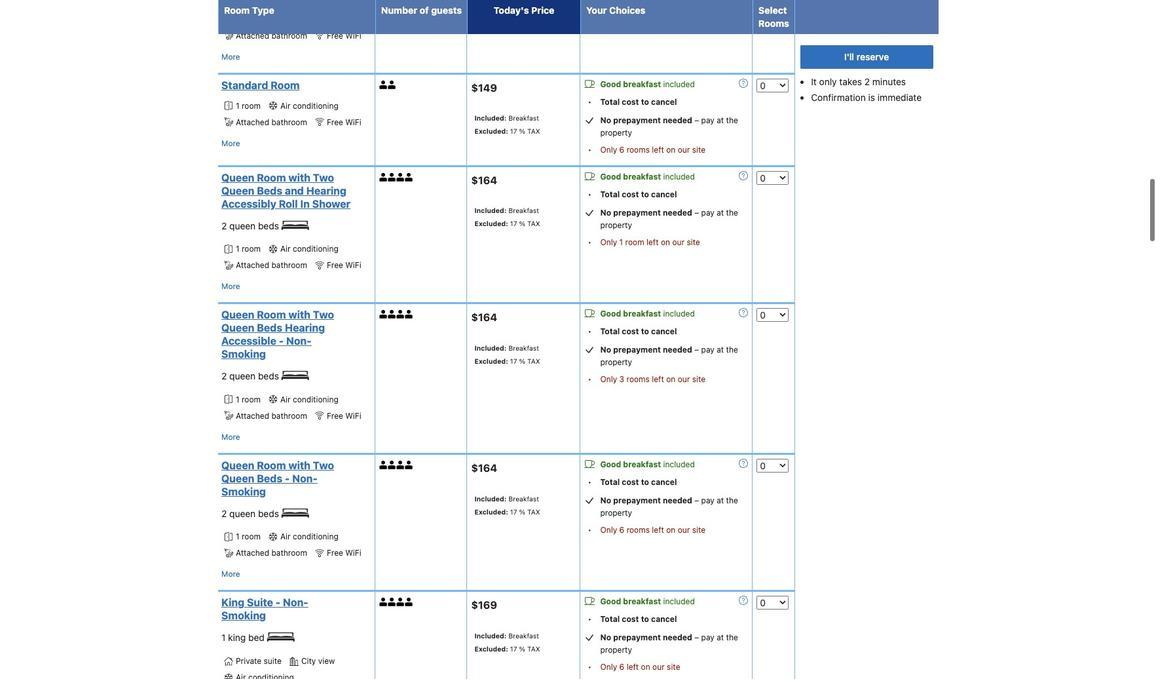 Task type: vqa. For each thing, say whether or not it's contained in the screenshot.
the topmost -
yes



Task type: locate. For each thing, give the bounding box(es) containing it.
it only takes 2 minutes confirmation is immediate
[[812, 76, 922, 103]]

beds down accessibly
[[258, 219, 279, 231]]

2 vertical spatial beds
[[257, 472, 283, 484]]

%
[[519, 127, 526, 135], [519, 219, 526, 227], [519, 357, 526, 364], [519, 507, 526, 515], [519, 644, 526, 652]]

with inside "queen room with two queen beds - non- smoking"
[[289, 459, 311, 471]]

left for standard room
[[652, 144, 665, 154]]

room inside the queen room with two queen beds hearing accessible - non- smoking
[[257, 308, 286, 320]]

cost
[[622, 96, 639, 106], [622, 189, 639, 198], [622, 326, 639, 336], [622, 476, 639, 486], [622, 614, 639, 624]]

air for queen room with two queen beds - non- smoking
[[281, 531, 291, 541]]

the
[[727, 114, 739, 124], [727, 207, 739, 217], [727, 344, 739, 354], [727, 495, 739, 505], [727, 632, 739, 642]]

needed for non-
[[663, 495, 693, 505]]

room for queen room with two queen beds and hearing accessibly roll in shower
[[257, 171, 286, 183]]

more up the king
[[222, 569, 240, 578]]

4 attached from the top
[[236, 410, 269, 420]]

occupancy image
[[380, 310, 388, 318], [388, 310, 397, 318], [405, 310, 414, 318], [380, 460, 388, 469], [380, 597, 388, 606], [388, 597, 397, 606]]

queen room with two queen beds - non- smoking link
[[222, 458, 368, 497]]

our for queen room with two queen beds and hearing accessibly roll in shower
[[673, 236, 685, 246]]

more up "queen room with two queen beds - non- smoking"
[[222, 431, 240, 441]]

5 air from the top
[[281, 531, 291, 541]]

1 room for queen room with two queen beds - non- smoking
[[236, 531, 261, 541]]

rooms
[[627, 7, 650, 16], [627, 144, 650, 154], [627, 374, 650, 384], [627, 524, 650, 534]]

0 vertical spatial queen
[[229, 219, 256, 231]]

more up accessible
[[222, 281, 240, 291]]

queen room with two queen beds and hearing accessibly roll in shower
[[222, 171, 351, 209]]

1 vertical spatial beds
[[257, 321, 283, 333]]

2 vertical spatial -
[[276, 596, 281, 608]]

1 attached from the top
[[236, 30, 269, 40]]

0 vertical spatial more details on meals and payment options image
[[740, 78, 749, 87]]

5 the from the top
[[727, 632, 739, 642]]

site
[[692, 7, 706, 16], [693, 144, 706, 154], [687, 236, 701, 246], [693, 374, 706, 384], [693, 524, 706, 534], [667, 662, 681, 672]]

–
[[695, 114, 700, 124], [695, 207, 700, 217], [695, 344, 700, 354], [695, 495, 700, 505], [695, 632, 700, 642]]

3 needed from the top
[[663, 344, 693, 354]]

2 tax from the top
[[528, 219, 541, 227]]

bathroom down standard room link
[[272, 116, 307, 126]]

room inside "queen room with two queen beds - non- smoking"
[[257, 459, 286, 471]]

tax for non-
[[528, 507, 541, 515]]

site for queen room with two queen beds - non- smoking
[[693, 524, 706, 534]]

1 tax from the top
[[528, 127, 541, 135]]

air down "queen room with two queen beds - non- smoking"
[[281, 531, 291, 541]]

wifi for queen room with two queen beds hearing accessible - non- smoking
[[346, 410, 362, 420]]

4 included from the top
[[664, 459, 695, 469]]

2 vertical spatial queen
[[229, 507, 256, 518]]

queen room with two queen beds hearing accessible - non- smoking link
[[222, 308, 368, 360]]

– for non-
[[695, 495, 700, 505]]

2 queen beds down accessibly
[[222, 219, 282, 231]]

$149
[[472, 81, 498, 93]]

2 rooms from the top
[[627, 144, 650, 154]]

2 down accessibly
[[222, 219, 227, 231]]

more link
[[222, 50, 240, 63], [222, 136, 240, 149], [222, 279, 240, 293], [222, 430, 240, 443], [222, 567, 240, 580]]

at for accessible
[[717, 344, 724, 354]]

occupancy image
[[380, 80, 388, 88], [388, 80, 397, 88], [380, 172, 388, 181], [388, 172, 397, 181], [397, 172, 405, 181], [405, 172, 414, 181], [397, 310, 405, 318], [388, 460, 397, 469], [397, 460, 405, 469], [405, 460, 414, 469], [397, 597, 405, 606], [405, 597, 414, 606]]

beds
[[258, 219, 279, 231], [258, 370, 279, 381], [258, 507, 279, 518]]

more link up standard
[[222, 50, 240, 63]]

free for queen room with two queen beds hearing accessible - non- smoking
[[327, 410, 343, 420]]

3 free wifi from the top
[[327, 260, 362, 270]]

5 more from the top
[[222, 569, 240, 578]]

2 queen beds for smoking
[[222, 507, 282, 518]]

more down standard
[[222, 137, 240, 147]]

1 property from the top
[[601, 127, 633, 137]]

0 vertical spatial two
[[313, 171, 334, 183]]

1 vertical spatial queen
[[229, 370, 256, 381]]

2 1 room from the top
[[236, 100, 261, 110]]

attached bathroom up suite
[[236, 548, 307, 557]]

room inside queen room with two queen beds and hearing accessibly roll in shower
[[257, 171, 286, 183]]

2 up is
[[865, 76, 871, 87]]

1 vertical spatial smoking
[[222, 485, 266, 497]]

cancel for non-
[[652, 476, 677, 486]]

2 more from the top
[[222, 137, 240, 147]]

2 6 from the top
[[620, 524, 625, 534]]

air right the "type"
[[281, 14, 291, 23]]

0 vertical spatial -
[[279, 334, 284, 346]]

hearing
[[307, 184, 347, 196], [285, 321, 325, 333]]

no prepayment needed
[[601, 114, 693, 124], [601, 207, 693, 217], [601, 344, 693, 354], [601, 495, 693, 505], [601, 632, 693, 642]]

1 vertical spatial more details on meals and payment options image
[[740, 308, 749, 317]]

good
[[601, 78, 622, 88], [601, 171, 622, 181], [601, 308, 622, 318], [601, 459, 622, 469], [601, 596, 622, 606]]

of
[[420, 5, 429, 16]]

2 beds from the top
[[257, 321, 283, 333]]

2 queen beds down accessible
[[222, 370, 282, 381]]

4 – pay at the property from the top
[[601, 495, 739, 517]]

no for non-
[[601, 495, 612, 505]]

with inside the queen room with two queen beds hearing accessible - non- smoking
[[289, 308, 311, 320]]

beds inside queen room with two queen beds and hearing accessibly roll in shower
[[257, 184, 283, 196]]

4 attached bathroom from the top
[[236, 410, 307, 420]]

2
[[620, 7, 625, 16], [865, 76, 871, 87], [222, 219, 227, 231], [222, 370, 227, 381], [222, 507, 227, 518]]

beds
[[257, 184, 283, 196], [257, 321, 283, 333], [257, 472, 283, 484]]

roll
[[279, 197, 298, 209]]

4 cancel from the top
[[652, 476, 677, 486]]

room
[[224, 5, 250, 16], [271, 78, 300, 90], [257, 171, 286, 183], [257, 308, 286, 320], [257, 459, 286, 471]]

2 vertical spatial 6
[[620, 662, 625, 672]]

conditioning for queen room with two queen beds hearing accessible - non- smoking
[[293, 394, 339, 404]]

at for non-
[[717, 495, 724, 505]]

$164 for queen room with two queen beds hearing accessible - non- smoking
[[472, 311, 498, 322]]

our for queen room with two queen beds hearing accessible - non- smoking
[[678, 374, 690, 384]]

0 vertical spatial non-
[[286, 334, 312, 346]]

2 at from the top
[[717, 207, 724, 217]]

room for 'more' "link" corresponding to queen room with two queen beds hearing accessible - non- smoking
[[242, 394, 261, 404]]

good breakfast included for hearing
[[601, 171, 695, 181]]

5 total cost to cancel from the top
[[601, 614, 677, 624]]

tax for accessible
[[528, 357, 541, 364]]

no for accessible
[[601, 344, 612, 354]]

0 vertical spatial $164
[[472, 173, 498, 185]]

3 property from the top
[[601, 357, 633, 367]]

2 down accessible
[[222, 370, 227, 381]]

1
[[236, 14, 240, 23], [236, 100, 240, 110], [620, 236, 624, 246], [236, 243, 240, 253], [236, 394, 240, 404], [236, 531, 240, 541], [222, 632, 226, 643]]

1 vertical spatial $164
[[472, 311, 498, 322]]

2 vertical spatial non-
[[283, 596, 309, 608]]

excluded: for hearing
[[475, 219, 509, 227]]

2 cancel from the top
[[652, 189, 677, 198]]

5 – pay at the property from the top
[[601, 632, 739, 654]]

air down standard room link
[[281, 100, 291, 110]]

today's price
[[494, 5, 555, 16]]

attached for queen room with two queen beds hearing accessible - non- smoking
[[236, 410, 269, 420]]

- inside "queen room with two queen beds - non- smoking"
[[285, 472, 290, 484]]

2 queen beds
[[222, 219, 282, 231], [222, 370, 282, 381], [222, 507, 282, 518]]

- inside the queen room with two queen beds hearing accessible - non- smoking
[[279, 334, 284, 346]]

tax
[[528, 127, 541, 135], [528, 219, 541, 227], [528, 357, 541, 364], [528, 507, 541, 515], [528, 644, 541, 652]]

2 only 6 rooms left on our site from the top
[[601, 524, 706, 534]]

total cost to cancel
[[601, 96, 677, 106], [601, 189, 677, 198], [601, 326, 677, 336], [601, 476, 677, 486], [601, 614, 677, 624]]

air down roll
[[281, 243, 291, 253]]

10 • from the top
[[588, 614, 592, 624]]

room for 'more' "link" related to queen room with two queen beds - non- smoking
[[242, 531, 261, 541]]

2 no from the top
[[601, 207, 612, 217]]

5 attached bathroom from the top
[[236, 548, 307, 557]]

king suite - non- smoking link
[[222, 595, 368, 622]]

0 vertical spatial beds
[[257, 184, 283, 196]]

attached
[[236, 30, 269, 40], [236, 116, 269, 126], [236, 260, 269, 270], [236, 410, 269, 420], [236, 548, 269, 557]]

good breakfast included
[[601, 78, 695, 88], [601, 171, 695, 181], [601, 308, 695, 318], [601, 459, 695, 469], [601, 596, 695, 606]]

standard room
[[222, 78, 300, 90]]

2 queen beds down "queen room with two queen beds - non- smoking"
[[222, 507, 282, 518]]

bathroom down the "type"
[[272, 30, 307, 40]]

total for non-
[[601, 476, 620, 486]]

more link up the king
[[222, 567, 240, 580]]

at for hearing
[[717, 207, 724, 217]]

– pay at the property
[[601, 114, 739, 137], [601, 207, 739, 229], [601, 344, 739, 367], [601, 495, 739, 517], [601, 632, 739, 654]]

1 room
[[236, 14, 261, 23], [236, 100, 261, 110], [236, 243, 261, 253], [236, 394, 261, 404], [236, 531, 261, 541]]

included
[[664, 78, 695, 88], [664, 171, 695, 181], [664, 308, 695, 318], [664, 459, 695, 469], [664, 596, 695, 606]]

3 total cost to cancel from the top
[[601, 326, 677, 336]]

5 17 from the top
[[510, 644, 518, 652]]

beds for smoking
[[257, 472, 283, 484]]

6
[[620, 144, 625, 154], [620, 524, 625, 534], [620, 662, 625, 672]]

total cost to cancel for accessible
[[601, 326, 677, 336]]

air conditioning
[[281, 14, 339, 23], [281, 100, 339, 110], [281, 243, 339, 253], [281, 394, 339, 404], [281, 531, 339, 541]]

1 pay from the top
[[702, 114, 715, 124]]

2 17 from the top
[[510, 219, 518, 227]]

needed for hearing
[[663, 207, 693, 217]]

2 vertical spatial 2 queen beds
[[222, 507, 282, 518]]

bathroom for queen room with two queen beds - non- smoking
[[272, 548, 307, 557]]

rooms for standard room
[[627, 144, 650, 154]]

accessible
[[222, 334, 277, 346]]

to
[[642, 96, 650, 106], [642, 189, 650, 198], [642, 326, 650, 336], [642, 476, 650, 486], [642, 614, 650, 624]]

wifi
[[346, 30, 362, 40], [346, 116, 362, 126], [346, 260, 362, 270], [346, 410, 362, 420], [346, 548, 362, 557]]

4 bathroom from the top
[[272, 410, 307, 420]]

1 wifi from the top
[[346, 30, 362, 40]]

1 vertical spatial 6
[[620, 524, 625, 534]]

1 cancel from the top
[[652, 96, 677, 106]]

2 two from the top
[[313, 308, 334, 320]]

5 more link from the top
[[222, 567, 240, 580]]

view
[[318, 656, 335, 665]]

queen down accessibly
[[229, 219, 256, 231]]

- inside king suite - non- smoking
[[276, 596, 281, 608]]

no for hearing
[[601, 207, 612, 217]]

3 at from the top
[[717, 344, 724, 354]]

bathroom
[[272, 30, 307, 40], [272, 116, 307, 126], [272, 260, 307, 270], [272, 410, 307, 420], [272, 548, 307, 557]]

4 17 from the top
[[510, 507, 518, 515]]

4 % from the top
[[519, 507, 526, 515]]

2 down "queen room with two queen beds - non- smoking"
[[222, 507, 227, 518]]

rooms for queen room with two queen beds hearing accessible - non- smoking
[[627, 374, 650, 384]]

more link for queen room with two queen beds hearing accessible - non- smoking
[[222, 430, 240, 443]]

1 vertical spatial non-
[[292, 472, 318, 484]]

beds inside "queen room with two queen beds - non- smoking"
[[257, 472, 283, 484]]

3 breakfast from the top
[[509, 343, 539, 351]]

3 two from the top
[[313, 459, 334, 471]]

more up standard
[[222, 51, 240, 61]]

3 free from the top
[[327, 260, 343, 270]]

beds inside the queen room with two queen beds hearing accessible - non- smoking
[[257, 321, 283, 333]]

number of guests
[[381, 5, 462, 16]]

3 beds from the top
[[257, 472, 283, 484]]

bathroom down roll
[[272, 260, 307, 270]]

•
[[588, 7, 592, 16], [588, 96, 592, 106], [588, 144, 592, 154], [588, 188, 592, 198], [588, 236, 592, 246], [588, 326, 592, 336], [588, 374, 592, 384], [588, 476, 592, 486], [588, 524, 592, 534], [588, 614, 592, 624], [588, 662, 592, 672]]

site for queen room with two queen beds and hearing accessibly roll in shower
[[687, 236, 701, 246]]

queen for queen room with two queen beds hearing accessible - non- smoking
[[229, 370, 256, 381]]

air down the queen room with two queen beds hearing accessible - non- smoking
[[281, 394, 291, 404]]

17 for accessible
[[510, 357, 518, 364]]

two for queen room with two queen beds - non- smoking
[[313, 459, 334, 471]]

4 needed from the top
[[663, 495, 693, 505]]

to for non-
[[642, 476, 650, 486]]

1 • from the top
[[588, 7, 592, 16]]

hearing inside the queen room with two queen beds hearing accessible - non- smoking
[[285, 321, 325, 333]]

– for hearing
[[695, 207, 700, 217]]

i'll reserve
[[845, 51, 890, 62]]

$169
[[472, 599, 498, 610]]

beds down accessible
[[258, 370, 279, 381]]

more link up accessible
[[222, 279, 240, 293]]

left for queen room with two queen beds - non- smoking
[[652, 524, 665, 534]]

two inside "queen room with two queen beds - non- smoking"
[[313, 459, 334, 471]]

1 vertical spatial more details on meals and payment options image
[[740, 595, 749, 605]]

beds down "queen room with two queen beds - non- smoking"
[[258, 507, 279, 518]]

attached bathroom down "standard room"
[[236, 116, 307, 126]]

cancel
[[652, 96, 677, 106], [652, 189, 677, 198], [652, 326, 677, 336], [652, 476, 677, 486], [652, 614, 677, 624]]

no
[[601, 114, 612, 124], [601, 207, 612, 217], [601, 344, 612, 354], [601, 495, 612, 505], [601, 632, 612, 642]]

4 excluded: from the top
[[475, 507, 509, 515]]

on for queen room with two queen beds hearing accessible - non- smoking
[[667, 374, 676, 384]]

queen
[[229, 219, 256, 231], [229, 370, 256, 381], [229, 507, 256, 518]]

only for queen room with two queen beds and hearing accessibly roll in shower
[[601, 236, 618, 246]]

1 vertical spatial -
[[285, 472, 290, 484]]

4 1 room from the top
[[236, 394, 261, 404]]

3 air conditioning from the top
[[281, 243, 339, 253]]

attached bathroom for queen room with two queen beds - non- smoking
[[236, 548, 307, 557]]

0 vertical spatial 2 queen beds
[[222, 219, 282, 231]]

3 tax from the top
[[528, 357, 541, 364]]

4 breakfast from the top
[[509, 494, 539, 502]]

0 vertical spatial beds
[[258, 219, 279, 231]]

attached bathroom
[[236, 30, 307, 40], [236, 116, 307, 126], [236, 260, 307, 270], [236, 410, 307, 420], [236, 548, 307, 557]]

breakfast for accessible
[[509, 343, 539, 351]]

prepayment
[[614, 114, 661, 124], [614, 207, 661, 217], [614, 344, 661, 354], [614, 495, 661, 505], [614, 632, 661, 642]]

queen down "queen room with two queen beds - non- smoking"
[[229, 507, 256, 518]]

more details on meals and payment options image for -
[[740, 458, 749, 467]]

0 vertical spatial hearing
[[307, 184, 347, 196]]

two
[[313, 171, 334, 183], [313, 308, 334, 320], [313, 459, 334, 471]]

included: breakfast excluded: 17 % tax
[[475, 114, 541, 135], [475, 206, 541, 227], [475, 343, 541, 364], [475, 494, 541, 515], [475, 631, 541, 652]]

excluded: for non-
[[475, 507, 509, 515]]

1 at from the top
[[717, 114, 724, 124]]

standard room link
[[222, 78, 368, 91]]

$164
[[472, 173, 498, 185], [472, 311, 498, 322], [472, 461, 498, 473]]

air conditioning for queen room with two queen beds and hearing accessibly roll in shower
[[281, 243, 339, 253]]

0 vertical spatial only 6 rooms left on our site
[[601, 144, 706, 154]]

attached bathroom up "queen room with two queen beds - non- smoking"
[[236, 410, 307, 420]]

free
[[327, 30, 343, 40], [327, 116, 343, 126], [327, 260, 343, 270], [327, 410, 343, 420], [327, 548, 343, 557]]

2 vertical spatial more details on meals and payment options image
[[740, 458, 749, 467]]

property
[[601, 127, 633, 137], [601, 219, 633, 229], [601, 357, 633, 367], [601, 507, 633, 517], [601, 645, 633, 654]]

excluded:
[[475, 127, 509, 135], [475, 219, 509, 227], [475, 357, 509, 364], [475, 507, 509, 515], [475, 644, 509, 652]]

3 queen from the top
[[229, 507, 256, 518]]

0 vertical spatial more details on meals and payment options image
[[740, 170, 749, 179]]

3 included from the top
[[664, 308, 695, 318]]

pay
[[702, 114, 715, 124], [702, 207, 715, 217], [702, 344, 715, 354], [702, 495, 715, 505], [702, 632, 715, 642]]

% for non-
[[519, 507, 526, 515]]

more link for queen room with two queen beds and hearing accessibly roll in shower
[[222, 279, 240, 293]]

suite
[[264, 656, 282, 665]]

3 2 queen beds from the top
[[222, 507, 282, 518]]

room
[[242, 14, 261, 23], [242, 100, 261, 110], [626, 236, 645, 246], [242, 243, 261, 253], [242, 394, 261, 404], [242, 531, 261, 541]]

1 two from the top
[[313, 171, 334, 183]]

2 included: from the top
[[475, 206, 507, 214]]

1 vertical spatial 2 queen beds
[[222, 370, 282, 381]]

3 no prepayment needed from the top
[[601, 344, 693, 354]]

1 more link from the top
[[222, 50, 240, 63]]

4 tax from the top
[[528, 507, 541, 515]]

2 vertical spatial $164
[[472, 461, 498, 473]]

in
[[300, 197, 310, 209]]

select rooms
[[759, 5, 790, 29]]

air for queen room with two queen beds hearing accessible - non- smoking
[[281, 394, 291, 404]]

breakfast for accessible
[[624, 308, 661, 318]]

more link down standard
[[222, 136, 240, 149]]

4 included: breakfast excluded: 17 % tax from the top
[[475, 494, 541, 515]]

5 breakfast from the top
[[624, 596, 661, 606]]

attached bathroom down the "type"
[[236, 30, 307, 40]]

queen down accessible
[[229, 370, 256, 381]]

2 right your
[[620, 7, 625, 16]]

3 bathroom from the top
[[272, 260, 307, 270]]

5 wifi from the top
[[346, 548, 362, 557]]

bathroom up king suite - non- smoking link
[[272, 548, 307, 557]]

takes
[[840, 76, 863, 87]]

8 • from the top
[[588, 476, 592, 486]]

beds for non-
[[258, 370, 279, 381]]

at
[[717, 114, 724, 124], [717, 207, 724, 217], [717, 344, 724, 354], [717, 495, 724, 505], [717, 632, 724, 642]]

3 wifi from the top
[[346, 260, 362, 270]]

more details on meals and payment options image
[[740, 170, 749, 179], [740, 595, 749, 605]]

private suite
[[236, 656, 282, 665]]

% for accessible
[[519, 357, 526, 364]]

3 6 from the top
[[620, 662, 625, 672]]

bathroom for queen room with two queen beds hearing accessible - non- smoking
[[272, 410, 307, 420]]

attached for queen room with two queen beds - non- smoking
[[236, 548, 269, 557]]

3 attached bathroom from the top
[[236, 260, 307, 270]]

prepayment for non-
[[614, 495, 661, 505]]

1 king bed
[[222, 632, 267, 643]]

0 vertical spatial 6
[[620, 144, 625, 154]]

hearing inside queen room with two queen beds and hearing accessibly roll in shower
[[307, 184, 347, 196]]

two inside the queen room with two queen beds hearing accessible - non- smoking
[[313, 308, 334, 320]]

smoking inside "queen room with two queen beds - non- smoking"
[[222, 485, 266, 497]]

two inside queen room with two queen beds and hearing accessibly roll in shower
[[313, 171, 334, 183]]

1 vertical spatial beds
[[258, 370, 279, 381]]

included for non-
[[664, 459, 695, 469]]

conditioning for queen room with two queen beds - non- smoking
[[293, 531, 339, 541]]

1 vertical spatial only 6 rooms left on our site
[[601, 524, 706, 534]]

5 free wifi from the top
[[327, 548, 362, 557]]

is
[[869, 92, 876, 103]]

only for standard room
[[601, 144, 618, 154]]

2 vertical spatial two
[[313, 459, 334, 471]]

4 prepayment from the top
[[614, 495, 661, 505]]

4 good from the top
[[601, 459, 622, 469]]

with inside queen room with two queen beds and hearing accessibly roll in shower
[[289, 171, 311, 183]]

our
[[678, 7, 690, 16], [678, 144, 691, 154], [673, 236, 685, 246], [678, 374, 690, 384], [678, 524, 691, 534], [653, 662, 665, 672]]

queen room with two queen beds - non- smoking
[[222, 459, 334, 497]]

bathroom up queen room with two queen beds - non- smoking link
[[272, 410, 307, 420]]

air
[[281, 14, 291, 23], [281, 100, 291, 110], [281, 243, 291, 253], [281, 394, 291, 404], [281, 531, 291, 541]]

3 $164 from the top
[[472, 461, 498, 473]]

on
[[667, 7, 676, 16], [667, 144, 676, 154], [661, 236, 671, 246], [667, 374, 676, 384], [667, 524, 676, 534], [641, 662, 651, 672]]

breakfast
[[624, 78, 661, 88], [624, 171, 661, 181], [624, 308, 661, 318], [624, 459, 661, 469], [624, 596, 661, 606]]

2 for queen room with two queen beds hearing accessible - non- smoking
[[222, 370, 227, 381]]

only
[[601, 7, 618, 16], [601, 144, 618, 154], [601, 236, 618, 246], [601, 374, 618, 384], [601, 524, 618, 534], [601, 662, 618, 672]]

1 vertical spatial with
[[289, 308, 311, 320]]

1 with from the top
[[289, 171, 311, 183]]

total cost to cancel for non-
[[601, 476, 677, 486]]

0 vertical spatial with
[[289, 171, 311, 183]]

suite
[[247, 596, 273, 608]]

wifi for queen room with two queen beds and hearing accessibly roll in shower
[[346, 260, 362, 270]]

3 17 from the top
[[510, 357, 518, 364]]

more link up "queen room with two queen beds - non- smoking"
[[222, 430, 240, 443]]

5 cancel from the top
[[652, 614, 677, 624]]

1 vertical spatial hearing
[[285, 321, 325, 333]]

1 vertical spatial two
[[313, 308, 334, 320]]

attached bathroom down roll
[[236, 260, 307, 270]]

more details on meals and payment options image
[[740, 78, 749, 87], [740, 308, 749, 317], [740, 458, 749, 467]]

2 vertical spatial smoking
[[222, 609, 266, 621]]

2 vertical spatial beds
[[258, 507, 279, 518]]

breakfast
[[509, 114, 539, 122], [509, 206, 539, 214], [509, 343, 539, 351], [509, 494, 539, 502], [509, 631, 539, 639]]

5 total from the top
[[601, 614, 620, 624]]

3 cost from the top
[[622, 326, 639, 336]]

4 no from the top
[[601, 495, 612, 505]]

non-
[[286, 334, 312, 346], [292, 472, 318, 484], [283, 596, 309, 608]]

2 vertical spatial with
[[289, 459, 311, 471]]

0 vertical spatial smoking
[[222, 348, 266, 359]]

left
[[652, 7, 664, 16], [652, 144, 665, 154], [647, 236, 659, 246], [652, 374, 665, 384], [652, 524, 665, 534], [627, 662, 639, 672]]

included for accessible
[[664, 308, 695, 318]]

non- inside "queen room with two queen beds - non- smoking"
[[292, 472, 318, 484]]

site for queen room with two queen beds hearing accessible - non- smoking
[[693, 374, 706, 384]]

17
[[510, 127, 518, 135], [510, 219, 518, 227], [510, 357, 518, 364], [510, 507, 518, 515], [510, 644, 518, 652]]

3 rooms from the top
[[627, 374, 650, 384]]

1 good from the top
[[601, 78, 622, 88]]

smoking
[[222, 348, 266, 359], [222, 485, 266, 497], [222, 609, 266, 621]]

5 % from the top
[[519, 644, 526, 652]]

2 attached bathroom from the top
[[236, 116, 307, 126]]

total
[[601, 96, 620, 106], [601, 189, 620, 198], [601, 326, 620, 336], [601, 476, 620, 486], [601, 614, 620, 624]]

5 needed from the top
[[663, 632, 693, 642]]



Task type: describe. For each thing, give the bounding box(es) containing it.
1 17 from the top
[[510, 127, 518, 135]]

queen room with two queen beds and hearing accessibly roll in shower link
[[222, 170, 368, 210]]

11 • from the top
[[588, 662, 592, 672]]

pay for non-
[[702, 495, 715, 505]]

cost for hearing
[[622, 189, 639, 198]]

% for hearing
[[519, 219, 526, 227]]

– pay at the property for accessible
[[601, 344, 739, 367]]

1 free wifi from the top
[[327, 30, 362, 40]]

no prepayment needed for hearing
[[601, 207, 693, 217]]

i'll reserve button
[[801, 45, 934, 69]]

4 • from the top
[[588, 188, 592, 198]]

left for queen room with two queen beds and hearing accessibly roll in shower
[[647, 236, 659, 246]]

4 queen from the top
[[222, 321, 255, 333]]

2 air conditioning from the top
[[281, 100, 339, 110]]

rooms for queen room with two queen beds - non- smoking
[[627, 524, 650, 534]]

non- inside king suite - non- smoking
[[283, 596, 309, 608]]

good breakfast included for non-
[[601, 459, 695, 469]]

1 needed from the top
[[663, 114, 693, 124]]

on for standard room
[[667, 144, 676, 154]]

smoking inside the queen room with two queen beds hearing accessible - non- smoking
[[222, 348, 266, 359]]

5 included: from the top
[[475, 631, 507, 639]]

rooms
[[759, 18, 790, 29]]

5 no prepayment needed from the top
[[601, 632, 693, 642]]

two for queen room with two queen beds hearing accessible - non- smoking
[[313, 308, 334, 320]]

room for standard room
[[271, 78, 300, 90]]

5 pay from the top
[[702, 632, 715, 642]]

cost for accessible
[[622, 326, 639, 336]]

confirmation
[[812, 92, 866, 103]]

2 for queen room with two queen beds - non- smoking
[[222, 507, 227, 518]]

1 the from the top
[[727, 114, 739, 124]]

5 to from the top
[[642, 614, 650, 624]]

accessibly
[[222, 197, 276, 209]]

with for and
[[289, 171, 311, 183]]

bathroom for queen room with two queen beds and hearing accessibly roll in shower
[[272, 260, 307, 270]]

1 total cost to cancel from the top
[[601, 96, 677, 106]]

2 for queen room with two queen beds and hearing accessibly roll in shower
[[222, 219, 227, 231]]

3
[[620, 374, 625, 384]]

the for accessible
[[727, 344, 739, 354]]

tax for hearing
[[528, 219, 541, 227]]

queen for queen room with two queen beds - non- smoking
[[229, 507, 256, 518]]

2 conditioning from the top
[[293, 100, 339, 110]]

needed for accessible
[[663, 344, 693, 354]]

cancel for hearing
[[652, 189, 677, 198]]

today's
[[494, 5, 529, 16]]

7 • from the top
[[588, 374, 592, 384]]

only 6 rooms left on our site for $149
[[601, 144, 706, 154]]

1 no from the top
[[601, 114, 612, 124]]

no prepayment needed for non-
[[601, 495, 693, 505]]

1 prepayment from the top
[[614, 114, 661, 124]]

5 prepayment from the top
[[614, 632, 661, 642]]

price
[[532, 5, 555, 16]]

on for queen room with two queen beds and hearing accessibly roll in shower
[[661, 236, 671, 246]]

your
[[587, 5, 607, 16]]

city
[[301, 656, 316, 665]]

5 tax from the top
[[528, 644, 541, 652]]

6 for $164
[[620, 524, 625, 534]]

room for queen room with two queen beds hearing accessible - non- smoking
[[257, 308, 286, 320]]

king suite - non- smoking
[[222, 596, 309, 621]]

air for queen room with two queen beds and hearing accessibly roll in shower
[[281, 243, 291, 253]]

3 queen from the top
[[222, 308, 255, 320]]

1 air from the top
[[281, 14, 291, 23]]

included for hearing
[[664, 171, 695, 181]]

pay for accessible
[[702, 344, 715, 354]]

5 at from the top
[[717, 632, 724, 642]]

1 included: from the top
[[475, 114, 507, 122]]

smoking inside king suite - non- smoking
[[222, 609, 266, 621]]

choices
[[610, 5, 646, 16]]

excluded: for accessible
[[475, 357, 509, 364]]

property for non-
[[601, 507, 633, 517]]

and
[[285, 184, 304, 196]]

6 for $169
[[620, 662, 625, 672]]

only
[[820, 76, 837, 87]]

only for queen room with two queen beds - non- smoking
[[601, 524, 618, 534]]

5 cost from the top
[[622, 614, 639, 624]]

included: for hearing
[[475, 206, 507, 214]]

$164 for queen room with two queen beds - non- smoking
[[472, 461, 498, 473]]

total for accessible
[[601, 326, 620, 336]]

king
[[222, 596, 245, 608]]

free wifi for queen room with two queen beds hearing accessible - non- smoking
[[327, 410, 362, 420]]

guests
[[431, 5, 462, 16]]

private
[[236, 656, 262, 665]]

5 included: breakfast excluded: 17 % tax from the top
[[475, 631, 541, 652]]

room for fifth 'more' "link" from the bottom of the page
[[242, 14, 261, 23]]

1 breakfast from the top
[[509, 114, 539, 122]]

3 • from the top
[[588, 144, 592, 154]]

included: for non-
[[475, 494, 507, 502]]

2 inside it only takes 2 minutes confirmation is immediate
[[865, 76, 871, 87]]

total cost to cancel for hearing
[[601, 189, 677, 198]]

free wifi for queen room with two queen beds and hearing accessibly roll in shower
[[327, 260, 362, 270]]

5 excluded: from the top
[[475, 644, 509, 652]]

2 free from the top
[[327, 116, 343, 126]]

5 no from the top
[[601, 632, 612, 642]]

king
[[228, 632, 246, 643]]

6 • from the top
[[588, 326, 592, 336]]

1 only from the top
[[601, 7, 618, 16]]

2 attached from the top
[[236, 116, 269, 126]]

2 queen from the top
[[222, 184, 255, 196]]

breakfast for hearing
[[509, 206, 539, 214]]

included: breakfast excluded: 17 % tax for hearing
[[475, 206, 541, 227]]

room for 'more' "link" related to queen room with two queen beds and hearing accessibly roll in shower
[[242, 243, 261, 253]]

shower
[[312, 197, 351, 209]]

more details on meals and payment options image for $169
[[740, 595, 749, 605]]

only 1 room left on our site
[[601, 236, 701, 246]]

2 wifi from the top
[[346, 116, 362, 126]]

only 2 rooms left on our site
[[601, 7, 706, 16]]

5 breakfast from the top
[[509, 631, 539, 639]]

cost for non-
[[622, 476, 639, 486]]

to for accessible
[[642, 326, 650, 336]]

good for accessible
[[601, 308, 622, 318]]

more for queen room with two queen beds and hearing accessibly roll in shower
[[222, 281, 240, 291]]

1 attached bathroom from the top
[[236, 30, 307, 40]]

more for queen room with two queen beds - non- smoking
[[222, 569, 240, 578]]

non- inside the queen room with two queen beds hearing accessible - non- smoking
[[286, 334, 312, 346]]

with for hearing
[[289, 308, 311, 320]]

property for hearing
[[601, 219, 633, 229]]

1 breakfast from the top
[[624, 78, 661, 88]]

site for standard room
[[693, 144, 706, 154]]

5 – from the top
[[695, 632, 700, 642]]

your choices
[[587, 5, 646, 16]]

select
[[759, 5, 788, 16]]

room for queen room with two queen beds - non- smoking
[[257, 459, 286, 471]]

1 conditioning from the top
[[293, 14, 339, 23]]

1 included from the top
[[664, 78, 695, 88]]

5 included from the top
[[664, 596, 695, 606]]

more for queen room with two queen beds hearing accessible - non- smoking
[[222, 431, 240, 441]]

5 good from the top
[[601, 596, 622, 606]]

our for standard room
[[678, 144, 691, 154]]

2 air from the top
[[281, 100, 291, 110]]

5 • from the top
[[588, 236, 592, 246]]

only for queen room with two queen beds hearing accessible - non- smoking
[[601, 374, 618, 384]]

room type
[[224, 5, 275, 16]]

9 • from the top
[[588, 524, 592, 534]]

1 room for queen room with two queen beds hearing accessible - non- smoking
[[236, 394, 261, 404]]

more details on meals and payment options image for $164
[[740, 170, 749, 179]]

attached bathroom for queen room with two queen beds and hearing accessibly roll in shower
[[236, 260, 307, 270]]

free for queen room with two queen beds and hearing accessibly roll in shower
[[327, 260, 343, 270]]

1 good breakfast included from the top
[[601, 78, 695, 88]]

1 % from the top
[[519, 127, 526, 135]]

attached bathroom for queen room with two queen beds hearing accessible - non- smoking
[[236, 410, 307, 420]]

5 queen from the top
[[222, 459, 255, 471]]

left for queen room with two queen beds hearing accessible - non- smoking
[[652, 374, 665, 384]]

6 queen from the top
[[222, 472, 255, 484]]

conditioning for queen room with two queen beds and hearing accessibly roll in shower
[[293, 243, 339, 253]]

1 bathroom from the top
[[272, 30, 307, 40]]

attached for queen room with two queen beds and hearing accessibly roll in shower
[[236, 260, 269, 270]]

total for hearing
[[601, 189, 620, 198]]

2 bathroom from the top
[[272, 116, 307, 126]]

3 beds from the top
[[258, 507, 279, 518]]

two for queen room with two queen beds and hearing accessibly roll in shower
[[313, 171, 334, 183]]

1 free from the top
[[327, 30, 343, 40]]

1 cost from the top
[[622, 96, 639, 106]]

– pay at the property for non-
[[601, 495, 739, 517]]

air conditioning for queen room with two queen beds hearing accessible - non- smoking
[[281, 394, 339, 404]]

1 no prepayment needed from the top
[[601, 114, 693, 124]]

6 for $149
[[620, 144, 625, 154]]

1 more from the top
[[222, 51, 240, 61]]

1 total from the top
[[601, 96, 620, 106]]

on for queen room with two queen beds - non- smoking
[[667, 524, 676, 534]]

queen room with two queen beds hearing accessible - non- smoking
[[222, 308, 334, 359]]

bed
[[248, 632, 265, 643]]

only 6 left on our site
[[601, 662, 681, 672]]

– pay at the property for hearing
[[601, 207, 739, 229]]

type
[[252, 5, 275, 16]]

1 1 room from the top
[[236, 14, 261, 23]]

beds for accessibly
[[257, 184, 283, 196]]

1 – pay at the property from the top
[[601, 114, 739, 137]]

number
[[381, 5, 418, 16]]

minutes
[[873, 76, 907, 87]]

2 queen beds for accessibly
[[222, 219, 282, 231]]

1 room for queen room with two queen beds and hearing accessibly roll in shower
[[236, 243, 261, 253]]

beds for -
[[257, 321, 283, 333]]

5 property from the top
[[601, 645, 633, 654]]

it
[[812, 76, 817, 87]]

2 more link from the top
[[222, 136, 240, 149]]

1 rooms from the top
[[627, 7, 650, 16]]

1 to from the top
[[642, 96, 650, 106]]

1 air conditioning from the top
[[281, 14, 339, 23]]

1 excluded: from the top
[[475, 127, 509, 135]]

beds for roll
[[258, 219, 279, 231]]

1 – from the top
[[695, 114, 700, 124]]

standard
[[222, 78, 268, 90]]

1 included: breakfast excluded: 17 % tax from the top
[[475, 114, 541, 135]]

immediate
[[878, 92, 922, 103]]

1 queen from the top
[[222, 171, 255, 183]]

5 good breakfast included from the top
[[601, 596, 695, 606]]

breakfast for non-
[[624, 459, 661, 469]]

2 free wifi from the top
[[327, 116, 362, 126]]

cancel for accessible
[[652, 326, 677, 336]]

city view
[[301, 656, 335, 665]]

only 3 rooms left on our site
[[601, 374, 706, 384]]

prepayment for accessible
[[614, 344, 661, 354]]

2 • from the top
[[588, 96, 592, 106]]

1 more details on meals and payment options image from the top
[[740, 78, 749, 87]]

more details on meals and payment options image for hearing
[[740, 308, 749, 317]]



